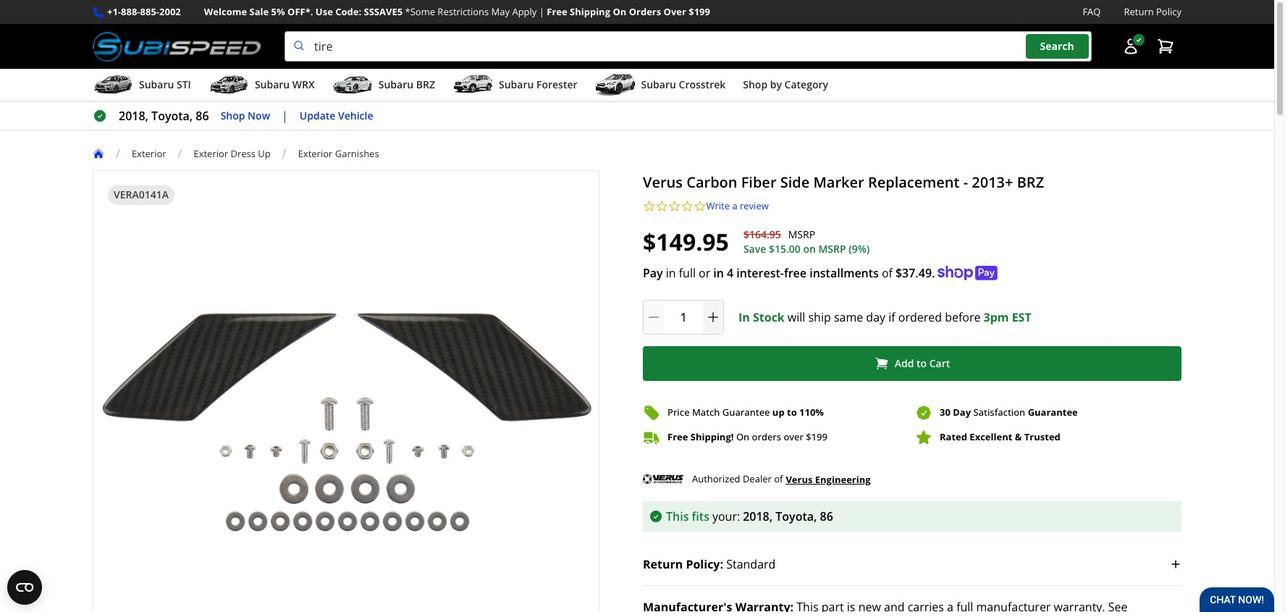 Task type: vqa. For each thing, say whether or not it's contained in the screenshot.
Search Input field
yes



Task type: describe. For each thing, give the bounding box(es) containing it.
/ for exterior dress up
[[178, 146, 182, 162]]

subaru wrx
[[255, 78, 315, 91]]

subaru brz
[[379, 78, 435, 91]]

welcome
[[204, 5, 247, 18]]

shop by category
[[743, 78, 829, 91]]

subaru brz button
[[332, 72, 435, 101]]

update
[[300, 108, 336, 122]]

over
[[784, 430, 804, 443]]

apply
[[512, 5, 537, 18]]

vehicle
[[338, 108, 373, 122]]

return policy
[[1125, 5, 1182, 18]]

return for return policy: standard
[[643, 556, 683, 572]]

0 horizontal spatial on
[[613, 5, 627, 18]]

search
[[1041, 39, 1075, 53]]

if
[[889, 309, 896, 325]]

save
[[744, 242, 767, 255]]

same
[[834, 309, 864, 325]]

sale
[[250, 5, 269, 18]]

day
[[867, 309, 886, 325]]

est
[[1012, 309, 1032, 325]]

shipping
[[570, 5, 611, 18]]

(9%)
[[849, 242, 870, 255]]

3pm
[[984, 309, 1009, 325]]

2018, toyota, 86
[[119, 108, 209, 124]]

engineering
[[815, 473, 871, 486]]

brz inside dropdown button
[[416, 78, 435, 91]]

888-
[[121, 5, 140, 18]]

add to cart
[[895, 356, 951, 370]]

free shipping! on orders over $199
[[668, 430, 828, 443]]

exterior for exterior dress up
[[194, 147, 228, 160]]

$149.95
[[643, 226, 729, 257]]

price match guarantee up to 110%
[[668, 406, 824, 419]]

crosstrek
[[679, 78, 726, 91]]

30 day satisfaction guarantee
[[940, 406, 1078, 419]]

2 guarantee from the left
[[1028, 406, 1078, 419]]

day
[[953, 406, 971, 419]]

search input field
[[285, 31, 1092, 62]]

+1-888-885-2002 link
[[107, 4, 181, 20]]

excellent
[[970, 430, 1013, 443]]

2002
[[159, 5, 181, 18]]

in
[[739, 309, 750, 325]]

now
[[248, 108, 270, 122]]

vera0141a
[[114, 188, 169, 201]]

use
[[316, 5, 333, 18]]

return policy: standard
[[643, 556, 776, 572]]

policy:
[[686, 556, 724, 572]]

subaru crosstrek
[[641, 78, 726, 91]]

1 empty star image from the left
[[643, 200, 656, 213]]

30
[[940, 406, 951, 419]]

$37.49
[[896, 265, 932, 281]]

up
[[258, 147, 271, 160]]

policy
[[1157, 5, 1182, 18]]

a subaru crosstrek thumbnail image image
[[595, 74, 636, 96]]

a subaru sti thumbnail image image
[[93, 74, 133, 96]]

open widget image
[[7, 570, 42, 605]]

a
[[733, 199, 738, 212]]

pay in full or in 4 interest-free installments of $37.49 .
[[643, 265, 935, 281]]

subaru for subaru forester
[[499, 78, 534, 91]]

shop now
[[221, 108, 270, 122]]

orders
[[752, 430, 782, 443]]

before
[[945, 309, 981, 325]]

decrement image
[[647, 310, 661, 324]]

fiber
[[742, 172, 777, 192]]

1 guarantee from the left
[[723, 406, 770, 419]]

$164.95
[[744, 228, 781, 241]]

1 horizontal spatial msrp
[[819, 242, 847, 255]]

ordered
[[899, 309, 942, 325]]

wrx
[[293, 78, 315, 91]]

dress
[[231, 147, 256, 160]]

side
[[781, 172, 810, 192]]

110%
[[800, 406, 824, 419]]

1 horizontal spatial of
[[882, 265, 893, 281]]

exterior dress up
[[194, 147, 271, 160]]

a subaru brz thumbnail image image
[[332, 74, 373, 96]]

marker
[[814, 172, 865, 192]]

this
[[666, 508, 689, 524]]

subaru for subaru crosstrek
[[641, 78, 676, 91]]

home image
[[93, 148, 104, 159]]

.
[[932, 265, 935, 281]]

satisfaction
[[974, 406, 1026, 419]]

a subaru wrx thumbnail image image
[[209, 74, 249, 96]]

1 horizontal spatial $199
[[806, 430, 828, 443]]

review
[[740, 199, 769, 212]]

0 vertical spatial 2018,
[[119, 108, 148, 124]]

fits
[[692, 508, 710, 524]]

by
[[771, 78, 782, 91]]

increment image
[[706, 310, 721, 324]]

subaru for subaru brz
[[379, 78, 414, 91]]

cart
[[930, 356, 951, 370]]

$15.00
[[769, 242, 801, 255]]

trusted
[[1025, 430, 1061, 443]]

2 in from the left
[[714, 265, 724, 281]]

0 vertical spatial free
[[547, 5, 568, 18]]

shop pay image
[[938, 266, 999, 280]]

subaru crosstrek button
[[595, 72, 726, 101]]

shop now link
[[221, 108, 270, 124]]

rated
[[940, 430, 968, 443]]



Task type: locate. For each thing, give the bounding box(es) containing it.
2018, right 'your:'
[[743, 508, 773, 524]]

exterior link
[[132, 147, 178, 160], [132, 147, 166, 160]]

exterior left the dress in the left top of the page
[[194, 147, 228, 160]]

msrp up on
[[789, 228, 816, 241]]

rated excellent & trusted
[[940, 430, 1061, 443]]

2 / from the left
[[178, 146, 182, 162]]

verus inside the authorized dealer of verus engineering
[[786, 473, 813, 486]]

$164.95 msrp save $15.00 on msrp (9%)
[[744, 228, 870, 255]]

of right dealer
[[774, 472, 783, 485]]

free
[[784, 265, 807, 281]]

1 horizontal spatial shop
[[743, 78, 768, 91]]

verus right dealer
[[786, 473, 813, 486]]

0 vertical spatial |
[[539, 5, 545, 18]]

verus engineering image
[[643, 469, 684, 489]]

to right up
[[787, 406, 797, 419]]

2018, down subaru sti dropdown button
[[119, 108, 148, 124]]

1 horizontal spatial guarantee
[[1028, 406, 1078, 419]]

0 horizontal spatial of
[[774, 472, 783, 485]]

of inside the authorized dealer of verus engineering
[[774, 472, 783, 485]]

subaru forester button
[[453, 72, 578, 101]]

return
[[1125, 5, 1154, 18], [643, 556, 683, 572]]

match
[[692, 406, 720, 419]]

0 horizontal spatial in
[[666, 265, 676, 281]]

in left 'full'
[[666, 265, 676, 281]]

1 horizontal spatial /
[[178, 146, 182, 162]]

0 horizontal spatial return
[[643, 556, 683, 572]]

1 horizontal spatial verus
[[786, 473, 813, 486]]

subaru wrx button
[[209, 72, 315, 101]]

/ right up on the top left
[[282, 146, 287, 162]]

1 vertical spatial toyota,
[[776, 508, 817, 524]]

brz left the a subaru forester thumbnail image
[[416, 78, 435, 91]]

subaru for subaru sti
[[139, 78, 174, 91]]

1 horizontal spatial return
[[1125, 5, 1154, 18]]

welcome sale 5% off*. use code: sssave5 *some restrictions may apply | free shipping on orders over $199
[[204, 5, 711, 18]]

0 horizontal spatial shop
[[221, 108, 245, 122]]

1 horizontal spatial exterior
[[194, 147, 228, 160]]

1 horizontal spatial brz
[[1018, 172, 1045, 192]]

toyota,
[[151, 108, 193, 124], [776, 508, 817, 524]]

subaru inside dropdown button
[[139, 78, 174, 91]]

toyota, down the authorized dealer of verus engineering
[[776, 508, 817, 524]]

on left orders
[[613, 5, 627, 18]]

shop for shop by category
[[743, 78, 768, 91]]

in left the 4
[[714, 265, 724, 281]]

subaru
[[139, 78, 174, 91], [255, 78, 290, 91], [379, 78, 414, 91], [499, 78, 534, 91], [641, 78, 676, 91]]

ship
[[809, 309, 831, 325]]

0 horizontal spatial /
[[116, 146, 120, 162]]

guarantee up trusted
[[1028, 406, 1078, 419]]

4 subaru from the left
[[499, 78, 534, 91]]

1 horizontal spatial on
[[737, 430, 750, 443]]

add
[[895, 356, 914, 370]]

shop by category button
[[743, 72, 829, 101]]

forester
[[537, 78, 578, 91]]

0 vertical spatial $199
[[689, 5, 711, 18]]

0 horizontal spatial exterior
[[132, 147, 166, 160]]

0 vertical spatial return
[[1125, 5, 1154, 18]]

return left policy:
[[643, 556, 683, 572]]

2 horizontal spatial exterior
[[298, 147, 333, 160]]

86
[[196, 108, 209, 124], [820, 508, 834, 524]]

| right now
[[282, 108, 288, 124]]

86 down verus engineering link
[[820, 508, 834, 524]]

0 vertical spatial brz
[[416, 78, 435, 91]]

subaru right a subaru brz thumbnail image
[[379, 78, 414, 91]]

on left 'orders'
[[737, 430, 750, 443]]

shipping!
[[691, 430, 734, 443]]

4
[[727, 265, 734, 281]]

0 vertical spatial 86
[[196, 108, 209, 124]]

full
[[679, 265, 696, 281]]

1 exterior from the left
[[132, 147, 166, 160]]

subaru sti button
[[93, 72, 191, 101]]

+1-888-885-2002
[[107, 5, 181, 18]]

1 vertical spatial to
[[787, 406, 797, 419]]

shop for shop now
[[221, 108, 245, 122]]

msrp
[[789, 228, 816, 241], [819, 242, 847, 255]]

1 horizontal spatial free
[[668, 430, 688, 443]]

authorized dealer of verus engineering
[[693, 472, 871, 486]]

exterior for exterior garnishes
[[298, 147, 333, 160]]

0 horizontal spatial to
[[787, 406, 797, 419]]

subaru sti
[[139, 78, 191, 91]]

/
[[116, 146, 120, 162], [178, 146, 182, 162], [282, 146, 287, 162]]

faq
[[1083, 5, 1101, 18]]

0 vertical spatial of
[[882, 265, 893, 281]]

1 vertical spatial on
[[737, 430, 750, 443]]

update vehicle
[[300, 108, 373, 122]]

5 subaru from the left
[[641, 78, 676, 91]]

of left the '$37.49'
[[882, 265, 893, 281]]

exterior down update
[[298, 147, 333, 160]]

0 horizontal spatial toyota,
[[151, 108, 193, 124]]

subaru left 'wrx'
[[255, 78, 290, 91]]

subaru left forester
[[499, 78, 534, 91]]

to right add
[[917, 356, 927, 370]]

subaru inside dropdown button
[[641, 78, 676, 91]]

guarantee
[[723, 406, 770, 419], [1028, 406, 1078, 419]]

None number field
[[643, 300, 724, 334]]

verus carbon fiber side marker replacement - 2013+ brz
[[643, 172, 1045, 192]]

verus left carbon
[[643, 172, 683, 192]]

verus engineering link
[[786, 471, 871, 487]]

0 horizontal spatial guarantee
[[723, 406, 770, 419]]

0 horizontal spatial msrp
[[789, 228, 816, 241]]

1 subaru from the left
[[139, 78, 174, 91]]

sssave5
[[364, 5, 403, 18]]

subaru forester
[[499, 78, 578, 91]]

0 vertical spatial verus
[[643, 172, 683, 192]]

/ for exterior garnishes
[[282, 146, 287, 162]]

4 empty star image from the left
[[681, 200, 694, 213]]

1 horizontal spatial 2018,
[[743, 508, 773, 524]]

subispeed logo image
[[93, 31, 262, 62]]

1 vertical spatial |
[[282, 108, 288, 124]]

orders
[[629, 5, 661, 18]]

0 horizontal spatial free
[[547, 5, 568, 18]]

of
[[882, 265, 893, 281], [774, 472, 783, 485]]

carbon
[[687, 172, 738, 192]]

subaru left the sti
[[139, 78, 174, 91]]

$199
[[689, 5, 711, 18], [806, 430, 828, 443]]

authorized
[[693, 472, 741, 485]]

2 horizontal spatial /
[[282, 146, 287, 162]]

0 vertical spatial shop
[[743, 78, 768, 91]]

-
[[964, 172, 969, 192]]

shop left now
[[221, 108, 245, 122]]

1 vertical spatial 86
[[820, 508, 834, 524]]

2 empty star image from the left
[[656, 200, 669, 213]]

msrp right on
[[819, 242, 847, 255]]

guarantee up the free shipping! on orders over $199
[[723, 406, 770, 419]]

0 horizontal spatial |
[[282, 108, 288, 124]]

2 subaru from the left
[[255, 78, 290, 91]]

1 / from the left
[[116, 146, 120, 162]]

0 horizontal spatial 86
[[196, 108, 209, 124]]

replacement
[[868, 172, 960, 192]]

1 horizontal spatial |
[[539, 5, 545, 18]]

1 vertical spatial verus
[[786, 473, 813, 486]]

subaru left crosstrek
[[641, 78, 676, 91]]

empty star image
[[694, 200, 707, 213]]

standard
[[727, 556, 776, 572]]

empty star image
[[643, 200, 656, 213], [656, 200, 669, 213], [669, 200, 681, 213], [681, 200, 694, 213]]

1 vertical spatial of
[[774, 472, 783, 485]]

3 empty star image from the left
[[669, 200, 681, 213]]

5%
[[271, 5, 285, 18]]

this fits your: 2018, toyota, 86
[[666, 508, 834, 524]]

1 vertical spatial brz
[[1018, 172, 1045, 192]]

exterior for exterior
[[132, 147, 166, 160]]

1 horizontal spatial 86
[[820, 508, 834, 524]]

0 vertical spatial on
[[613, 5, 627, 18]]

2013+
[[972, 172, 1014, 192]]

button image
[[1123, 38, 1140, 55]]

0 vertical spatial to
[[917, 356, 927, 370]]

category
[[785, 78, 829, 91]]

3 exterior from the left
[[298, 147, 333, 160]]

subaru for subaru wrx
[[255, 78, 290, 91]]

on
[[613, 5, 627, 18], [737, 430, 750, 443]]

exterior garnishes
[[298, 147, 379, 160]]

free down price
[[668, 430, 688, 443]]

to inside add to cart button
[[917, 356, 927, 370]]

up
[[773, 406, 785, 419]]

86 down a subaru wrx thumbnail image
[[196, 108, 209, 124]]

brz right 2013+
[[1018, 172, 1045, 192]]

1 vertical spatial $199
[[806, 430, 828, 443]]

exterior down 2018, toyota, 86
[[132, 147, 166, 160]]

interest-
[[737, 265, 784, 281]]

toyota, down subaru sti
[[151, 108, 193, 124]]

price
[[668, 406, 690, 419]]

add to cart button
[[643, 346, 1182, 381]]

0 horizontal spatial brz
[[416, 78, 435, 91]]

write a review
[[707, 199, 769, 212]]

1 vertical spatial free
[[668, 430, 688, 443]]

3 / from the left
[[282, 146, 287, 162]]

1 vertical spatial 2018,
[[743, 508, 773, 524]]

write a review link
[[707, 199, 769, 213]]

or
[[699, 265, 711, 281]]

shop left by
[[743, 78, 768, 91]]

on
[[804, 242, 816, 255]]

free
[[547, 5, 568, 18], [668, 430, 688, 443]]

your:
[[713, 508, 740, 524]]

+1-
[[107, 5, 121, 18]]

installments
[[810, 265, 879, 281]]

2 exterior from the left
[[194, 147, 228, 160]]

return for return policy
[[1125, 5, 1154, 18]]

verus
[[643, 172, 683, 192], [786, 473, 813, 486]]

0 horizontal spatial 2018,
[[119, 108, 148, 124]]

0 vertical spatial toyota,
[[151, 108, 193, 124]]

1 horizontal spatial to
[[917, 356, 927, 370]]

shop inside dropdown button
[[743, 78, 768, 91]]

885-
[[140, 5, 159, 18]]

/ right home image
[[116, 146, 120, 162]]

1 vertical spatial return
[[643, 556, 683, 572]]

search button
[[1026, 34, 1089, 59]]

over
[[664, 5, 687, 18]]

free right apply
[[547, 5, 568, 18]]

sti
[[177, 78, 191, 91]]

1 horizontal spatial in
[[714, 265, 724, 281]]

in stock will ship same day if ordered before 3pm est
[[739, 309, 1032, 325]]

stock
[[753, 309, 785, 325]]

/ for exterior
[[116, 146, 120, 162]]

0 horizontal spatial $199
[[689, 5, 711, 18]]

1 vertical spatial shop
[[221, 108, 245, 122]]

1 in from the left
[[666, 265, 676, 281]]

1 horizontal spatial toyota,
[[776, 508, 817, 524]]

code:
[[336, 5, 362, 18]]

| right apply
[[539, 5, 545, 18]]

faq link
[[1083, 4, 1101, 20]]

/ down 2018, toyota, 86
[[178, 146, 182, 162]]

a subaru forester thumbnail image image
[[453, 74, 493, 96]]

0 horizontal spatial verus
[[643, 172, 683, 192]]

*some
[[405, 5, 435, 18]]

|
[[539, 5, 545, 18], [282, 108, 288, 124]]

&
[[1015, 430, 1022, 443]]

return left policy
[[1125, 5, 1154, 18]]

3 subaru from the left
[[379, 78, 414, 91]]



